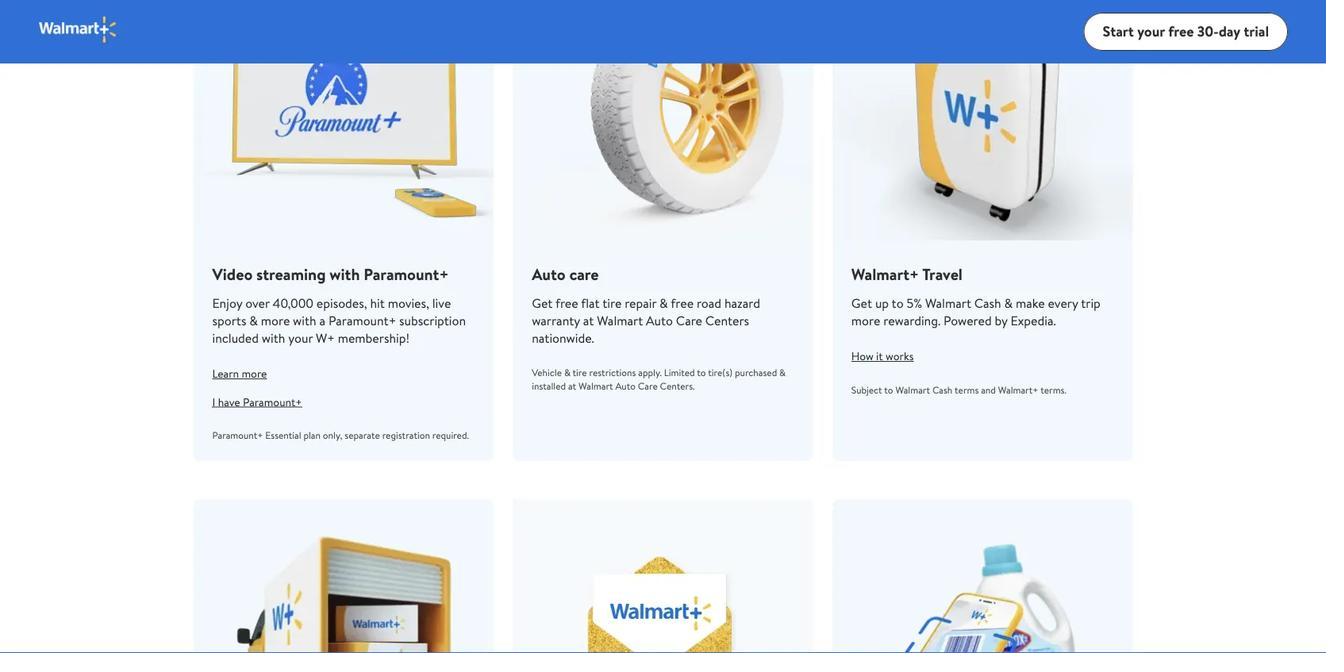 Task type: describe. For each thing, give the bounding box(es) containing it.
more inside get up to 5% walmart cash & make every trip more rewarding. powered by expedia.
[[851, 312, 880, 329]]

walmart inside vehicle & tire restrictions apply. limited to tire(s) purchased & installed at walmart auto care centers.
[[579, 379, 613, 393]]

video
[[212, 263, 253, 285]]

learn more link
[[212, 366, 475, 381]]

powered
[[944, 312, 992, 329]]

auto inside vehicle & tire restrictions apply. limited to tire(s) purchased & installed at walmart auto care centers.
[[615, 379, 636, 393]]

walmart inside get up to 5% walmart cash & make every trip more rewarding. powered by expedia.
[[925, 294, 971, 312]]

how
[[851, 348, 874, 364]]

walmart inside 'get free flat tire repair & free road hazard warranty at walmart auto care centers nationwide.'
[[597, 312, 643, 329]]

movies,
[[388, 294, 429, 312]]

paramount+ inside enjoy over 40,000 episodes, hit movies, live sports & more with a paramount+ subscription included with your w+ membership!
[[329, 312, 396, 329]]

tire inside vehicle & tire restrictions apply. limited to tire(s) purchased & installed at walmart auto care centers.
[[573, 366, 587, 379]]

day
[[1219, 22, 1240, 41]]

rewarding.
[[883, 312, 941, 329]]

1 vertical spatial walmart+
[[998, 383, 1038, 396]]

0 horizontal spatial with
[[262, 329, 285, 347]]

centers
[[705, 312, 749, 329]]

care
[[569, 263, 599, 285]]

repair
[[625, 294, 657, 312]]

your inside enjoy over 40,000 episodes, hit movies, live sports & more with a paramount+ subscription included with your w+ membership!
[[288, 329, 313, 347]]

streaming
[[256, 263, 326, 285]]

1 horizontal spatial with
[[293, 312, 316, 329]]

start
[[1103, 22, 1134, 41]]

trial
[[1244, 22, 1269, 41]]

& inside get up to 5% walmart cash & make every trip more rewarding. powered by expedia.
[[1004, 294, 1013, 312]]

and
[[981, 383, 996, 396]]

over
[[245, 294, 270, 312]]

& inside 'get free flat tire repair & free road hazard warranty at walmart auto care centers nationwide.'
[[660, 294, 668, 312]]

by
[[995, 312, 1008, 329]]

sports
[[212, 312, 246, 329]]

to inside vehicle & tire restrictions apply. limited to tire(s) purchased & installed at walmart auto care centers.
[[697, 366, 706, 379]]

make
[[1016, 294, 1045, 312]]

a
[[319, 312, 325, 329]]

1 horizontal spatial free
[[671, 294, 694, 312]]

restrictions
[[589, 366, 636, 379]]

start your free 30-day trial button
[[1084, 13, 1288, 51]]

0 horizontal spatial cash
[[932, 383, 953, 396]]

enjoy over 40,000 episodes, hit movies, live sports & more with a paramount+ subscription included with your w+ membership!
[[212, 294, 466, 347]]

walmart+ travel
[[851, 263, 963, 285]]

vehicle
[[532, 366, 562, 379]]

how it works
[[851, 348, 914, 364]]

your inside button
[[1137, 22, 1165, 41]]

get for walmart+ travel
[[851, 294, 872, 312]]

auto inside 'get free flat tire repair & free road hazard warranty at walmart auto care centers nationwide.'
[[646, 312, 673, 329]]

every
[[1048, 294, 1078, 312]]

installed
[[532, 379, 566, 393]]

terms
[[955, 383, 979, 396]]

i have paramount+
[[212, 394, 302, 410]]

i have paramount+ link
[[212, 394, 475, 410]]

learn more
[[212, 366, 267, 381]]

to inside get up to 5% walmart cash & make every trip more rewarding. powered by expedia.
[[892, 294, 904, 312]]

2 vertical spatial to
[[884, 383, 893, 396]]

have
[[218, 394, 240, 410]]

tire inside 'get free flat tire repair & free road hazard warranty at walmart auto care centers nationwide.'
[[603, 294, 622, 312]]

subject
[[851, 383, 882, 396]]

how it works link
[[851, 348, 1114, 364]]

required.
[[432, 429, 469, 442]]

care inside vehicle & tire restrictions apply. limited to tire(s) purchased & installed at walmart auto care centers.
[[638, 379, 658, 393]]

start your free 30-day trial
[[1103, 22, 1269, 41]]

0 horizontal spatial auto
[[532, 263, 566, 285]]

walmart+ image
[[38, 15, 118, 44]]

paramount+ down have
[[212, 429, 263, 442]]

0 horizontal spatial free
[[555, 294, 578, 312]]

5%
[[907, 294, 922, 312]]

& right purchased
[[779, 366, 786, 379]]

& right vehicle
[[564, 366, 571, 379]]

tire(s)
[[708, 366, 733, 379]]

i
[[212, 394, 215, 410]]



Task type: vqa. For each thing, say whether or not it's contained in the screenshot.
the & to the middle
no



Task type: locate. For each thing, give the bounding box(es) containing it.
to right subject
[[884, 383, 893, 396]]

1 vertical spatial tire
[[573, 366, 587, 379]]

get
[[532, 294, 553, 312], [851, 294, 872, 312]]

with up episodes,
[[330, 263, 360, 285]]

more up "how"
[[851, 312, 880, 329]]

0 horizontal spatial tire
[[573, 366, 587, 379]]

works
[[886, 348, 914, 364]]

& left the make
[[1004, 294, 1013, 312]]

1 horizontal spatial at
[[583, 312, 594, 329]]

1 vertical spatial to
[[697, 366, 706, 379]]

walmart right the installed
[[579, 379, 613, 393]]

&
[[660, 294, 668, 312], [1004, 294, 1013, 312], [249, 312, 258, 329], [564, 366, 571, 379], [779, 366, 786, 379]]

included
[[212, 329, 259, 347]]

& right repair
[[660, 294, 668, 312]]

paramount+ right a
[[329, 312, 396, 329]]

to left 'tire(s)'
[[697, 366, 706, 379]]

0 horizontal spatial get
[[532, 294, 553, 312]]

vehicle & tire restrictions apply. limited to tire(s) purchased & installed at walmart auto care centers.
[[532, 366, 786, 393]]

to
[[892, 294, 904, 312], [697, 366, 706, 379], [884, 383, 893, 396]]

auto left the road
[[646, 312, 673, 329]]

subject to walmart cash terms and walmart+ terms.
[[851, 383, 1067, 396]]

paramount+ essential plan only, separate registration required.
[[212, 429, 469, 442]]

0 vertical spatial auto
[[532, 263, 566, 285]]

auto care
[[532, 263, 599, 285]]

0 vertical spatial walmart+
[[851, 263, 919, 285]]

paramount+ up essential
[[243, 394, 302, 410]]

hit
[[370, 294, 385, 312]]

cash left terms
[[932, 383, 953, 396]]

2 horizontal spatial free
[[1168, 22, 1194, 41]]

get down auto care
[[532, 294, 553, 312]]

essential
[[265, 429, 301, 442]]

walmart+ up up
[[851, 263, 919, 285]]

free left flat
[[555, 294, 578, 312]]

at
[[583, 312, 594, 329], [568, 379, 576, 393]]

2 horizontal spatial auto
[[646, 312, 673, 329]]

w+
[[316, 329, 335, 347]]

plan
[[304, 429, 321, 442]]

at right the installed
[[568, 379, 576, 393]]

travel
[[922, 263, 963, 285]]

0 vertical spatial to
[[892, 294, 904, 312]]

get for auto care
[[532, 294, 553, 312]]

walmart
[[925, 294, 971, 312], [597, 312, 643, 329], [579, 379, 613, 393], [896, 383, 930, 396]]

1 get from the left
[[532, 294, 553, 312]]

terms.
[[1041, 383, 1067, 396]]

limited
[[664, 366, 695, 379]]

free left the road
[[671, 294, 694, 312]]

expedia.
[[1011, 312, 1056, 329]]

with right included
[[262, 329, 285, 347]]

care left centers.
[[638, 379, 658, 393]]

free left the 30-
[[1168, 22, 1194, 41]]

0 vertical spatial cash
[[974, 294, 1001, 312]]

paramount+ up movies,
[[364, 263, 449, 285]]

0 vertical spatial care
[[676, 312, 702, 329]]

with left a
[[293, 312, 316, 329]]

enjoy
[[212, 294, 242, 312]]

1 vertical spatial care
[[638, 379, 658, 393]]

video streaming with paramount+
[[212, 263, 449, 285]]

care inside 'get free flat tire repair & free road hazard warranty at walmart auto care centers nationwide.'
[[676, 312, 702, 329]]

subscription
[[399, 312, 466, 329]]

live
[[432, 294, 451, 312]]

hazard
[[725, 294, 760, 312]]

0 vertical spatial tire
[[603, 294, 622, 312]]

1 vertical spatial cash
[[932, 383, 953, 396]]

0 horizontal spatial your
[[288, 329, 313, 347]]

0 vertical spatial your
[[1137, 22, 1165, 41]]

tire right flat
[[603, 294, 622, 312]]

road
[[697, 294, 721, 312]]

trip
[[1081, 294, 1101, 312]]

40,000
[[273, 294, 313, 312]]

0 horizontal spatial walmart+
[[851, 263, 919, 285]]

1 horizontal spatial care
[[676, 312, 702, 329]]

separate
[[345, 429, 380, 442]]

episodes,
[[317, 294, 367, 312]]

apply.
[[638, 366, 662, 379]]

1 vertical spatial at
[[568, 379, 576, 393]]

your right start
[[1137, 22, 1165, 41]]

your
[[1137, 22, 1165, 41], [288, 329, 313, 347]]

0 horizontal spatial care
[[638, 379, 658, 393]]

get free flat tire repair & free road hazard warranty at walmart auto care centers nationwide.
[[532, 294, 760, 347]]

cash inside get up to 5% walmart cash & make every trip more rewarding. powered by expedia.
[[974, 294, 1001, 312]]

only,
[[323, 429, 342, 442]]

auto left apply.
[[615, 379, 636, 393]]

1 vertical spatial your
[[288, 329, 313, 347]]

at inside vehicle & tire restrictions apply. limited to tire(s) purchased & installed at walmart auto care centers.
[[568, 379, 576, 393]]

walmart+ right and
[[998, 383, 1038, 396]]

1 horizontal spatial auto
[[615, 379, 636, 393]]

auto
[[532, 263, 566, 285], [646, 312, 673, 329], [615, 379, 636, 393]]

30-
[[1197, 22, 1219, 41]]

at inside 'get free flat tire repair & free road hazard warranty at walmart auto care centers nationwide.'
[[583, 312, 594, 329]]

0 vertical spatial at
[[583, 312, 594, 329]]

get up to 5% walmart cash & make every trip more rewarding. powered by expedia.
[[851, 294, 1101, 329]]

1 vertical spatial auto
[[646, 312, 673, 329]]

2 horizontal spatial with
[[330, 263, 360, 285]]

more up the i have paramount+
[[242, 366, 267, 381]]

walmart+
[[851, 263, 919, 285], [998, 383, 1038, 396]]

up
[[875, 294, 889, 312]]

walmart down travel on the top of page
[[925, 294, 971, 312]]

more inside enjoy over 40,000 episodes, hit movies, live sports & more with a paramount+ subscription included with your w+ membership!
[[261, 312, 290, 329]]

to right up
[[892, 294, 904, 312]]

care left centers
[[676, 312, 702, 329]]

1 horizontal spatial get
[[851, 294, 872, 312]]

purchased
[[735, 366, 777, 379]]

free
[[1168, 22, 1194, 41], [555, 294, 578, 312], [671, 294, 694, 312]]

nationwide.
[[532, 329, 594, 347]]

learn
[[212, 366, 239, 381]]

centers.
[[660, 379, 695, 393]]

more
[[261, 312, 290, 329], [851, 312, 880, 329], [242, 366, 267, 381]]

paramount+
[[364, 263, 449, 285], [329, 312, 396, 329], [243, 394, 302, 410], [212, 429, 263, 442]]

warranty
[[532, 312, 580, 329]]

free inside start your free 30-day trial button
[[1168, 22, 1194, 41]]

auto left "care"
[[532, 263, 566, 285]]

tire
[[603, 294, 622, 312], [573, 366, 587, 379]]

get inside get up to 5% walmart cash & make every trip more rewarding. powered by expedia.
[[851, 294, 872, 312]]

cash
[[974, 294, 1001, 312], [932, 383, 953, 396]]

1 horizontal spatial your
[[1137, 22, 1165, 41]]

tire left restrictions
[[573, 366, 587, 379]]

walmart down works
[[896, 383, 930, 396]]

cash left the make
[[974, 294, 1001, 312]]

walmart up restrictions
[[597, 312, 643, 329]]

& right sports
[[249, 312, 258, 329]]

membership!
[[338, 329, 410, 347]]

more right included
[[261, 312, 290, 329]]

at right the warranty at the left
[[583, 312, 594, 329]]

your left w+
[[288, 329, 313, 347]]

flat
[[581, 294, 600, 312]]

2 vertical spatial auto
[[615, 379, 636, 393]]

& inside enjoy over 40,000 episodes, hit movies, live sports & more with a paramount+ subscription included with your w+ membership!
[[249, 312, 258, 329]]

registration
[[382, 429, 430, 442]]

2 get from the left
[[851, 294, 872, 312]]

care
[[676, 312, 702, 329], [638, 379, 658, 393]]

get left up
[[851, 294, 872, 312]]

1 horizontal spatial tire
[[603, 294, 622, 312]]

get inside 'get free flat tire repair & free road hazard warranty at walmart auto care centers nationwide.'
[[532, 294, 553, 312]]

1 horizontal spatial cash
[[974, 294, 1001, 312]]

with
[[330, 263, 360, 285], [293, 312, 316, 329], [262, 329, 285, 347]]

1 horizontal spatial walmart+
[[998, 383, 1038, 396]]

it
[[876, 348, 883, 364]]

0 horizontal spatial at
[[568, 379, 576, 393]]



